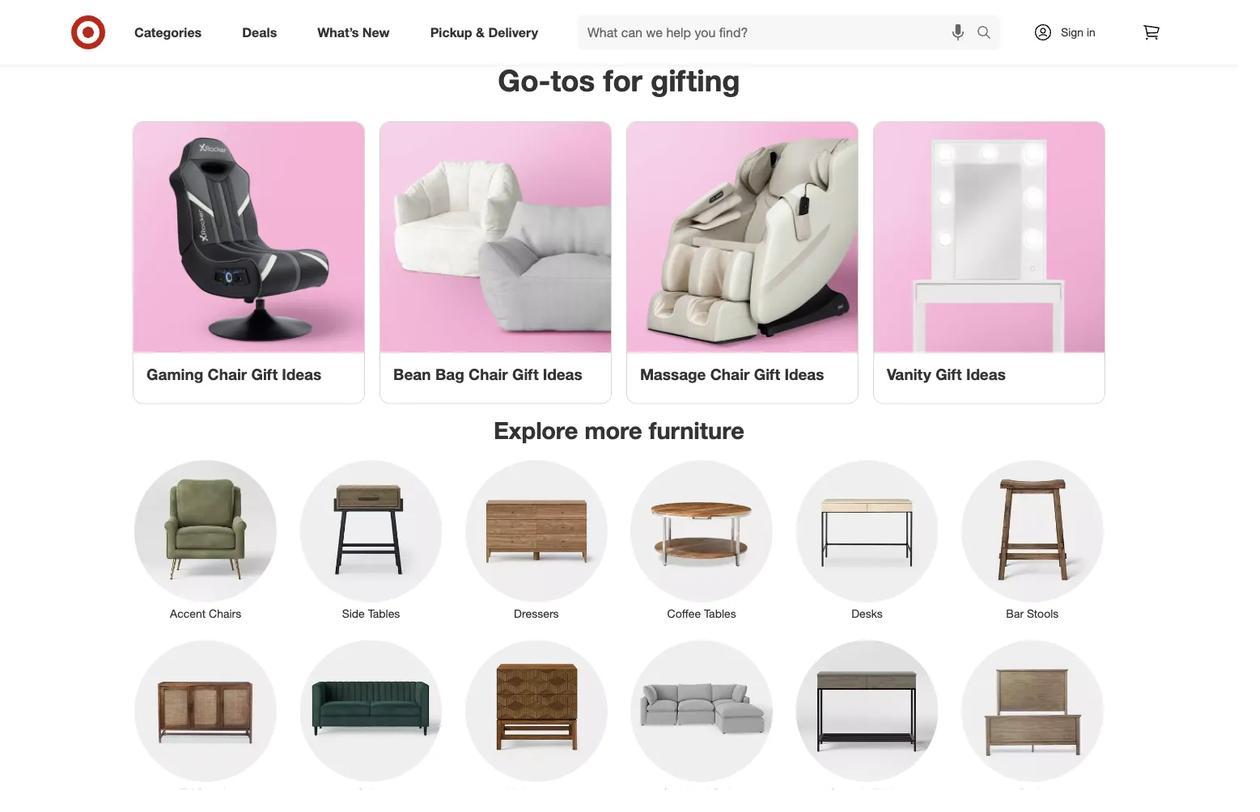 Task type: vqa. For each thing, say whether or not it's contained in the screenshot.
New
yes



Task type: describe. For each thing, give the bounding box(es) containing it.
gaming chair gift ideas link
[[134, 122, 364, 404]]

vanity gift ideas link
[[874, 122, 1105, 404]]

what's new link
[[304, 15, 410, 50]]

bean bag chair gift ideas link
[[380, 122, 611, 404]]

sign in link
[[1020, 15, 1121, 50]]

vanity gift ideas
[[887, 365, 1006, 384]]

What can we help you find? suggestions appear below search field
[[578, 15, 981, 50]]

more
[[585, 417, 643, 445]]

categories
[[134, 24, 202, 40]]

accent
[[170, 607, 206, 621]]

chair for massage
[[711, 365, 750, 384]]

furniture
[[649, 417, 745, 445]]

explore
[[494, 417, 578, 445]]

3 gift from the left
[[754, 365, 781, 384]]

gaming chair gift ideas
[[147, 365, 322, 384]]

coffee tables
[[668, 607, 736, 621]]

&
[[476, 24, 485, 40]]

4 gift from the left
[[936, 365, 962, 384]]

chair for gaming
[[208, 365, 247, 384]]

what's new
[[318, 24, 390, 40]]

gaming
[[147, 365, 203, 384]]

coffee tables link
[[619, 458, 785, 623]]

desks link
[[785, 458, 950, 623]]

massage chair gift ideas
[[640, 365, 824, 384]]

chairs
[[209, 607, 241, 621]]

desks
[[852, 607, 883, 621]]

vanity
[[887, 365, 932, 384]]

bar
[[1007, 607, 1024, 621]]

tables for side tables
[[368, 607, 400, 621]]

stools
[[1027, 607, 1059, 621]]

bar stools link
[[950, 458, 1116, 623]]

2 ideas from the left
[[543, 365, 583, 384]]

in
[[1087, 25, 1096, 39]]

tos
[[551, 62, 595, 98]]

delivery
[[488, 24, 538, 40]]

search
[[970, 26, 1009, 42]]



Task type: locate. For each thing, give the bounding box(es) containing it.
2 gift from the left
[[512, 365, 539, 384]]

2 chair from the left
[[469, 365, 508, 384]]

3 chair from the left
[[711, 365, 750, 384]]

chair right massage
[[711, 365, 750, 384]]

tables right side
[[368, 607, 400, 621]]

1 chair from the left
[[208, 365, 247, 384]]

tables for coffee tables
[[704, 607, 736, 621]]

1 gift from the left
[[251, 365, 278, 384]]

sign in
[[1061, 25, 1096, 39]]

side
[[342, 607, 365, 621]]

1 tables from the left
[[368, 607, 400, 621]]

1 ideas from the left
[[282, 365, 322, 384]]

sign
[[1061, 25, 1084, 39]]

3 ideas from the left
[[785, 365, 824, 384]]

go-tos for gifting
[[498, 62, 740, 98]]

new
[[363, 24, 390, 40]]

what's
[[318, 24, 359, 40]]

search button
[[970, 15, 1009, 53]]

bag
[[435, 365, 464, 384]]

bean
[[393, 365, 431, 384]]

chair
[[208, 365, 247, 384], [469, 365, 508, 384], [711, 365, 750, 384]]

tables right coffee
[[704, 607, 736, 621]]

4 ideas from the left
[[967, 365, 1006, 384]]

for
[[603, 62, 643, 98]]

chair right gaming
[[208, 365, 247, 384]]

bar stools
[[1007, 607, 1059, 621]]

categories link
[[121, 15, 222, 50]]

deals link
[[228, 15, 297, 50]]

gifting
[[651, 62, 740, 98]]

1 horizontal spatial tables
[[704, 607, 736, 621]]

bean bag chair gift ideas
[[393, 365, 583, 384]]

accent chairs link
[[123, 458, 288, 623]]

1 horizontal spatial chair
[[469, 365, 508, 384]]

accent chairs
[[170, 607, 241, 621]]

dressers
[[514, 607, 559, 621]]

2 horizontal spatial chair
[[711, 365, 750, 384]]

carousel region
[[134, 0, 1105, 56]]

go-
[[498, 62, 551, 98]]

2 tables from the left
[[704, 607, 736, 621]]

0 horizontal spatial tables
[[368, 607, 400, 621]]

0 horizontal spatial chair
[[208, 365, 247, 384]]

massage chair gift ideas link
[[627, 122, 858, 404]]

side tables
[[342, 607, 400, 621]]

massage
[[640, 365, 706, 384]]

deals
[[242, 24, 277, 40]]

pickup & delivery
[[430, 24, 538, 40]]

gift
[[251, 365, 278, 384], [512, 365, 539, 384], [754, 365, 781, 384], [936, 365, 962, 384]]

pickup
[[430, 24, 472, 40]]

tables
[[368, 607, 400, 621], [704, 607, 736, 621]]

pickup & delivery link
[[417, 15, 559, 50]]

chair right bag
[[469, 365, 508, 384]]

dressers link
[[454, 458, 619, 623]]

coffee
[[668, 607, 701, 621]]

side tables link
[[288, 458, 454, 623]]

ideas
[[282, 365, 322, 384], [543, 365, 583, 384], [785, 365, 824, 384], [967, 365, 1006, 384]]

explore more furniture
[[494, 417, 745, 445]]



